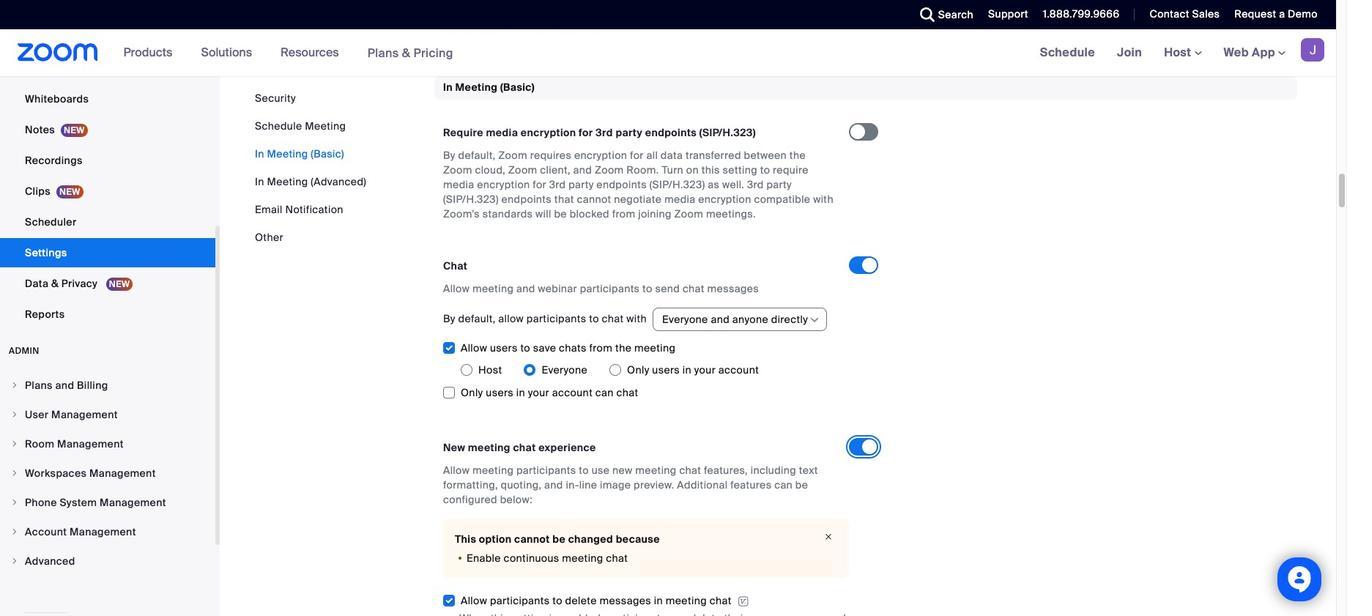 Task type: describe. For each thing, give the bounding box(es) containing it.
& for privacy
[[51, 277, 59, 290]]

for inside receive desktop notification for upcoming meetings. reminder time can be configured in the zoom desktop client.
[[588, 7, 602, 20]]

show options image
[[809, 314, 821, 326]]

image
[[600, 478, 631, 491]]

account for only users in your account can chat
[[552, 386, 593, 399]]

meeting left 'support version for 'allow participants to delete messages in meeting chat image
[[666, 594, 707, 607]]

advanced
[[25, 555, 75, 568]]

plans for plans and billing
[[25, 379, 53, 392]]

data & privacy
[[25, 277, 100, 290]]

support
[[988, 7, 1028, 21]]

host inside meetings navigation
[[1164, 45, 1194, 60]]

the inside by default, zoom requires encryption for all data transferred between the zoom cloud, zoom client, and zoom room. turn on this setting to require media encryption for 3rd party endpoints (sip/h.323) as well.  3rd party (sip/h.323) endpoints that cannot negotiate media encryption compatible with zoom's standards will be blocked from joining zoom meetings.
[[790, 149, 806, 162]]

2 horizontal spatial media
[[664, 193, 696, 206]]

configured inside the allow meeting participants to use new meeting chat features, including text formatting, quoting, and in-line image preview. additional features can be configured below:
[[443, 493, 497, 506]]

meeting up allow users to save chats from the meeting option group
[[634, 341, 676, 354]]

web app
[[1224, 45, 1275, 60]]

privacy
[[61, 277, 97, 290]]

participants down continuous
[[490, 594, 550, 607]]

0 vertical spatial endpoints
[[645, 126, 697, 139]]

use
[[592, 464, 610, 477]]

only users in your account
[[627, 363, 759, 376]]

user management menu item
[[0, 401, 215, 429]]

only users in your account can chat
[[461, 386, 638, 399]]

with inside by default, zoom requires encryption for all data transferred between the zoom cloud, zoom client, and zoom room. turn on this setting to require media encryption for 3rd party endpoints (sip/h.323) as well.  3rd party (sip/h.323) endpoints that cannot negotiate media encryption compatible with zoom's standards will be blocked from joining zoom meetings.
[[813, 193, 834, 206]]

can inside the allow meeting participants to use new meeting chat features, including text formatting, quoting, and in-line image preview. additional features can be configured below:
[[774, 478, 793, 491]]

continuous
[[504, 552, 559, 565]]

save
[[533, 341, 556, 354]]

phone
[[25, 496, 57, 509]]

everyone and anyone directly
[[662, 313, 808, 326]]

encryption down require media encryption for 3rd party endpoints (sip/h.323)
[[574, 149, 627, 162]]

all
[[646, 149, 658, 162]]

meeting for in meeting (basic) link
[[267, 147, 308, 160]]

notification
[[529, 7, 585, 20]]

requires
[[530, 149, 572, 162]]

allow meeting and webinar participants to send chat messages
[[443, 282, 759, 295]]

cannot inside this option cannot be changed because enable continuous meeting chat
[[514, 532, 550, 546]]

plans & pricing
[[367, 45, 453, 60]]

encryption up requires
[[521, 126, 576, 139]]

changed
[[568, 532, 613, 546]]

0 vertical spatial (sip/h.323)
[[699, 126, 756, 139]]

require
[[773, 163, 808, 176]]

require
[[443, 126, 483, 139]]

require media encryption for 3rd party endpoints (sip/h.323)
[[443, 126, 756, 139]]

on
[[686, 163, 699, 176]]

whiteboards link
[[0, 84, 215, 114]]

negotiate
[[614, 193, 662, 206]]

in down the because
[[654, 594, 663, 607]]

new meeting chat experience
[[443, 441, 596, 454]]

zoom down requires
[[508, 163, 537, 176]]

can inside receive desktop notification for upcoming meetings. reminder time can be configured in the zoom desktop client.
[[786, 7, 804, 20]]

management for workspaces management
[[89, 467, 156, 480]]

0 vertical spatial in
[[443, 81, 453, 94]]

1 vertical spatial from
[[589, 341, 613, 354]]

client.
[[607, 22, 639, 35]]

meeting up the allow on the left of the page
[[472, 282, 514, 295]]

close image
[[820, 530, 837, 543]]

chat down allow users to save chats from the meeting option group
[[616, 386, 638, 399]]

'support version for 'allow participants to delete messages in meeting chat image
[[737, 595, 749, 608]]

users for only users in your account
[[652, 363, 680, 376]]

in meeting (advanced) link
[[255, 175, 366, 188]]

in for in meeting (basic) link
[[255, 147, 264, 160]]

request a demo
[[1235, 7, 1318, 21]]

chat left 'support version for 'allow participants to delete messages in meeting chat image
[[710, 594, 732, 607]]

meetings. inside by default, zoom requires encryption for all data transferred between the zoom cloud, zoom client, and zoom room. turn on this setting to require media encryption for 3rd party endpoints (sip/h.323) as well.  3rd party (sip/h.323) endpoints that cannot negotiate media encryption compatible with zoom's standards will be blocked from joining zoom meetings.
[[706, 207, 756, 220]]

text
[[799, 464, 818, 477]]

management for user management
[[51, 408, 118, 421]]

to left delete
[[553, 594, 563, 607]]

other
[[255, 231, 283, 244]]

users for only users in your account can chat
[[486, 386, 514, 399]]

personal
[[25, 62, 69, 75]]

host inside allow users to save chats from the meeting option group
[[478, 363, 502, 376]]

zoom logo image
[[18, 43, 98, 62]]

line
[[579, 478, 597, 491]]

additional
[[677, 478, 728, 491]]

plans and billing menu item
[[0, 371, 215, 399]]

in meeting (basic) element
[[434, 77, 1297, 616]]

features,
[[704, 464, 748, 477]]

account for only users in your account
[[718, 363, 759, 376]]

everyone for everyone and anyone directly
[[662, 313, 708, 326]]

0 horizontal spatial messages
[[600, 594, 651, 607]]

1 vertical spatial can
[[595, 386, 614, 399]]

meeting right new
[[468, 441, 510, 454]]

users for allow users to save chats from the meeting
[[490, 341, 518, 354]]

setting
[[723, 163, 757, 176]]

right image for phone
[[10, 498, 19, 507]]

in meeting (advanced)
[[255, 175, 366, 188]]

encryption down well.
[[698, 193, 751, 206]]

0 vertical spatial media
[[486, 126, 518, 139]]

blocked
[[570, 207, 609, 220]]

zoom right joining
[[674, 207, 703, 220]]

and inside the allow meeting participants to use new meeting chat features, including text formatting, quoting, and in-line image preview. additional features can be configured below:
[[544, 478, 563, 491]]

advanced menu item
[[0, 547, 215, 575]]

personal devices link
[[0, 53, 215, 83]]

1 horizontal spatial (basic)
[[500, 81, 535, 94]]

in meeting (basic) link
[[255, 147, 344, 160]]

system
[[60, 496, 97, 509]]

& for pricing
[[402, 45, 410, 60]]

option
[[479, 532, 512, 546]]

web
[[1224, 45, 1249, 60]]

and inside popup button
[[711, 313, 730, 326]]

workspaces management
[[25, 467, 156, 480]]

allow users to save chats from the meeting
[[461, 341, 676, 354]]

zoom inside receive desktop notification for upcoming meetings. reminder time can be configured in the zoom desktop client.
[[531, 22, 560, 35]]

billing
[[77, 379, 108, 392]]

account management menu item
[[0, 518, 215, 546]]

admin menu menu
[[0, 371, 215, 577]]

search
[[938, 8, 974, 21]]

user management
[[25, 408, 118, 421]]

phone system management menu item
[[0, 489, 215, 516]]

account management
[[25, 525, 136, 538]]

1 vertical spatial with
[[626, 312, 647, 325]]

and inside menu item
[[55, 379, 74, 392]]

experience
[[539, 441, 596, 454]]

to inside by default, zoom requires encryption for all data transferred between the zoom cloud, zoom client, and zoom room. turn on this setting to require media encryption for 3rd party endpoints (sip/h.323) as well.  3rd party (sip/h.323) endpoints that cannot negotiate media encryption compatible with zoom's standards will be blocked from joining zoom meetings.
[[760, 163, 770, 176]]

join link
[[1106, 29, 1153, 76]]

meeting up 'require'
[[455, 81, 498, 94]]

1 horizontal spatial 3rd
[[596, 126, 613, 139]]

product information navigation
[[113, 29, 464, 77]]

contact
[[1150, 7, 1189, 21]]

zoom left cloud,
[[443, 163, 472, 176]]

delete
[[565, 594, 597, 607]]

below:
[[500, 493, 533, 506]]

in inside receive desktop notification for upcoming meetings. reminder time can be configured in the zoom desktop client.
[[500, 22, 509, 35]]

meeting for in meeting (advanced) link
[[267, 175, 308, 188]]

be inside receive desktop notification for upcoming meetings. reminder time can be configured in the zoom desktop client.
[[807, 7, 820, 20]]

joining
[[638, 207, 672, 220]]

security link
[[255, 92, 296, 105]]

1 horizontal spatial party
[[616, 126, 643, 139]]

account
[[25, 525, 67, 538]]

cloud,
[[475, 163, 506, 176]]

sales
[[1192, 7, 1220, 21]]

this option cannot be changed because enable continuous meeting chat
[[455, 532, 660, 565]]

right image for user
[[10, 410, 19, 419]]

and inside by default, zoom requires encryption for all data transferred between the zoom cloud, zoom client, and zoom room. turn on this setting to require media encryption for 3rd party endpoints (sip/h.323) as well.  3rd party (sip/h.323) endpoints that cannot negotiate media encryption compatible with zoom's standards will be blocked from joining zoom meetings.
[[573, 163, 592, 176]]

allow for allow participants to delete messages in meeting chat
[[461, 594, 487, 607]]

allow users to save chats from the meeting option group
[[461, 358, 849, 382]]

1 vertical spatial (basic)
[[311, 147, 344, 160]]

in inside allow users to save chats from the meeting option group
[[683, 363, 692, 376]]

room management
[[25, 437, 124, 451]]

personal menu menu
[[0, 0, 215, 330]]

because
[[616, 532, 660, 546]]

notes
[[25, 123, 55, 136]]

data
[[661, 149, 683, 162]]

1 horizontal spatial the
[[615, 341, 632, 354]]

meeting inside this option cannot be changed because enable continuous meeting chat
[[562, 552, 603, 565]]

email
[[255, 203, 283, 216]]

2 horizontal spatial 3rd
[[747, 178, 764, 191]]

2 vertical spatial endpoints
[[501, 193, 552, 206]]

room management menu item
[[0, 430, 215, 458]]

meeting up preview.
[[635, 464, 677, 477]]

transferred
[[686, 149, 741, 162]]

the inside receive desktop notification for upcoming meetings. reminder time can be configured in the zoom desktop client.
[[512, 22, 528, 35]]

encryption down cloud,
[[477, 178, 530, 191]]

plans for plans & pricing
[[367, 45, 399, 60]]

room
[[25, 437, 54, 451]]

other link
[[255, 231, 283, 244]]

admin
[[9, 345, 39, 357]]

to left save
[[520, 341, 530, 354]]

configured inside receive desktop notification for upcoming meetings. reminder time can be configured in the zoom desktop client.
[[443, 22, 497, 35]]

demo
[[1288, 7, 1318, 21]]

allow participants to delete messages in meeting chat
[[461, 594, 732, 607]]

be inside the allow meeting participants to use new meeting chat features, including text formatting, quoting, and in-line image preview. additional features can be configured below:
[[795, 478, 808, 491]]

send
[[655, 282, 680, 295]]

formatting,
[[443, 478, 498, 491]]

allow meeting participants to use new meeting chat features, including text formatting, quoting, and in-line image preview. additional features can be configured below:
[[443, 464, 818, 506]]

right image inside advanced menu item
[[10, 557, 19, 566]]

2 vertical spatial (sip/h.323)
[[443, 193, 499, 206]]

by default, allow participants to chat with
[[443, 312, 647, 325]]

schedule meeting link
[[255, 119, 346, 133]]

schedule for schedule meeting
[[255, 119, 302, 133]]

products button
[[124, 29, 179, 76]]

well.
[[722, 178, 744, 191]]

your for only users in your account can chat
[[528, 386, 549, 399]]

1.888.799.9666 button up join
[[1032, 0, 1123, 29]]



Task type: locate. For each thing, give the bounding box(es) containing it.
standards
[[483, 207, 533, 220]]

1 vertical spatial (sip/h.323)
[[650, 178, 705, 191]]

this
[[455, 532, 476, 546]]

3 right image from the top
[[10, 469, 19, 478]]

2 right image from the top
[[10, 498, 19, 507]]

media right 'require'
[[486, 126, 518, 139]]

in for in meeting (advanced) link
[[255, 175, 264, 188]]

messages right delete
[[600, 594, 651, 607]]

desktop
[[563, 22, 604, 35]]

data
[[25, 277, 48, 290]]

1 horizontal spatial only
[[627, 363, 649, 376]]

2 horizontal spatial the
[[790, 149, 806, 162]]

party
[[616, 126, 643, 139], [569, 178, 594, 191], [767, 178, 792, 191]]

account inside allow users to save chats from the meeting option group
[[718, 363, 759, 376]]

1 horizontal spatial media
[[486, 126, 518, 139]]

by inside by default, zoom requires encryption for all data transferred between the zoom cloud, zoom client, and zoom room. turn on this setting to require media encryption for 3rd party endpoints (sip/h.323) as well.  3rd party (sip/h.323) endpoints that cannot negotiate media encryption compatible with zoom's standards will be blocked from joining zoom meetings.
[[443, 149, 455, 162]]

1 by from the top
[[443, 149, 455, 162]]

reports
[[25, 308, 65, 321]]

everyone inside allow users to save chats from the meeting option group
[[542, 363, 588, 376]]

default, inside by default, zoom requires encryption for all data transferred between the zoom cloud, zoom client, and zoom room. turn on this setting to require media encryption for 3rd party endpoints (sip/h.323) as well.  3rd party (sip/h.323) endpoints that cannot negotiate media encryption compatible with zoom's standards will be blocked from joining zoom meetings.
[[458, 149, 496, 162]]

notes link
[[0, 115, 215, 144]]

allow down enable
[[461, 594, 487, 607]]

schedule meeting
[[255, 119, 346, 133]]

cannot up continuous
[[514, 532, 550, 546]]

side navigation navigation
[[0, 0, 220, 616]]

in up email at the left top of page
[[255, 175, 264, 188]]

right image inside plans and billing menu item
[[10, 381, 19, 390]]

1 horizontal spatial your
[[694, 363, 716, 376]]

pricing
[[414, 45, 453, 60]]

web app button
[[1224, 45, 1286, 60]]

chat
[[683, 282, 705, 295], [602, 312, 624, 325], [616, 386, 638, 399], [513, 441, 536, 454], [679, 464, 701, 477], [606, 552, 628, 565], [710, 594, 732, 607]]

schedule down security link
[[255, 119, 302, 133]]

0 vertical spatial cannot
[[577, 193, 611, 206]]

0 horizontal spatial &
[[51, 277, 59, 290]]

0 horizontal spatial cannot
[[514, 532, 550, 546]]

with right the compatible
[[813, 193, 834, 206]]

the up require
[[790, 149, 806, 162]]

meetings. left reminder on the right top of page
[[657, 7, 707, 20]]

schedule for schedule
[[1040, 45, 1095, 60]]

recordings
[[25, 154, 83, 167]]

participants down webinar
[[527, 312, 586, 325]]

quoting,
[[501, 478, 542, 491]]

0 vertical spatial default,
[[458, 149, 496, 162]]

room.
[[627, 163, 659, 176]]

by down 'require'
[[443, 149, 455, 162]]

to down between
[[760, 163, 770, 176]]

workspaces
[[25, 467, 87, 480]]

with
[[813, 193, 834, 206], [626, 312, 647, 325]]

3rd
[[596, 126, 613, 139], [549, 178, 566, 191], [747, 178, 764, 191]]

4 right image from the top
[[10, 527, 19, 536]]

scheduler
[[25, 215, 76, 229]]

right image for room
[[10, 440, 19, 448]]

phone system management
[[25, 496, 166, 509]]

be inside this option cannot be changed because enable continuous meeting chat
[[553, 532, 566, 546]]

account down everyone and anyone directly
[[718, 363, 759, 376]]

meetings navigation
[[1029, 29, 1336, 77]]

2 configured from the top
[[443, 493, 497, 506]]

right image inside account management menu item
[[10, 527, 19, 536]]

cannot
[[577, 193, 611, 206], [514, 532, 550, 546]]

turn
[[662, 163, 684, 176]]

0 vertical spatial plans
[[367, 45, 399, 60]]

2 vertical spatial in
[[255, 175, 264, 188]]

party up the compatible
[[767, 178, 792, 191]]

5 right image from the top
[[10, 557, 19, 566]]

banner
[[0, 29, 1336, 77]]

0 vertical spatial (basic)
[[500, 81, 535, 94]]

schedule inside meetings navigation
[[1040, 45, 1095, 60]]

management up workspaces management
[[57, 437, 124, 451]]

1 right image from the top
[[10, 410, 19, 419]]

(sip/h.323) down turn
[[650, 178, 705, 191]]

allow inside the allow meeting participants to use new meeting chat features, including text formatting, quoting, and in-line image preview. additional features can be configured below:
[[443, 464, 470, 477]]

your inside allow users to save chats from the meeting option group
[[694, 363, 716, 376]]

0 vertical spatial host
[[1164, 45, 1194, 60]]

party up that
[[569, 178, 594, 191]]

participants up "quoting,"
[[516, 464, 576, 477]]

be down text
[[795, 478, 808, 491]]

1 right image from the top
[[10, 381, 19, 390]]

plans inside plans and billing menu item
[[25, 379, 53, 392]]

1 vertical spatial by
[[443, 312, 455, 325]]

plans and billing
[[25, 379, 108, 392]]

new
[[612, 464, 633, 477]]

0 vertical spatial from
[[612, 207, 635, 220]]

1 horizontal spatial in meeting (basic)
[[443, 81, 535, 94]]

default, for zoom
[[458, 149, 496, 162]]

in
[[443, 81, 453, 94], [255, 147, 264, 160], [255, 175, 264, 188]]

1.888.799.9666 button up schedule link
[[1043, 7, 1120, 21]]

meeting down changed
[[562, 552, 603, 565]]

can down including on the bottom of the page
[[774, 478, 793, 491]]

0 vertical spatial everyone
[[662, 313, 708, 326]]

0 horizontal spatial your
[[528, 386, 549, 399]]

plans left pricing
[[367, 45, 399, 60]]

configured down formatting,
[[443, 493, 497, 506]]

1 vertical spatial default,
[[458, 312, 496, 325]]

will
[[536, 207, 551, 220]]

right image down admin
[[10, 381, 19, 390]]

1 horizontal spatial everyone
[[662, 313, 708, 326]]

1 default, from the top
[[458, 149, 496, 162]]

1 vertical spatial host
[[478, 363, 502, 376]]

features
[[730, 478, 772, 491]]

0 horizontal spatial plans
[[25, 379, 53, 392]]

1 horizontal spatial schedule
[[1040, 45, 1095, 60]]

host down contact sales
[[1164, 45, 1194, 60]]

2 horizontal spatial party
[[767, 178, 792, 191]]

& inside personal menu menu
[[51, 277, 59, 290]]

right image left room on the bottom left of page
[[10, 440, 19, 448]]

(sip/h.323) up the transferred
[[699, 126, 756, 139]]

1 vertical spatial media
[[443, 178, 474, 191]]

1 vertical spatial account
[[552, 386, 593, 399]]

1 vertical spatial right image
[[10, 498, 19, 507]]

workspaces management menu item
[[0, 459, 215, 487]]

solutions button
[[201, 29, 259, 76]]

1 vertical spatial endpoints
[[597, 178, 647, 191]]

0 vertical spatial meetings.
[[657, 7, 707, 20]]

0 vertical spatial account
[[718, 363, 759, 376]]

management for account management
[[70, 525, 136, 538]]

1 horizontal spatial cannot
[[577, 193, 611, 206]]

0 horizontal spatial party
[[569, 178, 594, 191]]

0 horizontal spatial schedule
[[255, 119, 302, 133]]

right image inside the 'user management' menu item
[[10, 410, 19, 419]]

1 horizontal spatial account
[[718, 363, 759, 376]]

0 vertical spatial configured
[[443, 22, 497, 35]]

cannot inside by default, zoom requires encryption for all data transferred between the zoom cloud, zoom client, and zoom room. turn on this setting to require media encryption for 3rd party endpoints (sip/h.323) as well.  3rd party (sip/h.323) endpoints that cannot negotiate media encryption compatible with zoom's standards will be blocked from joining zoom meetings.
[[577, 193, 611, 206]]

meeting
[[455, 81, 498, 94], [305, 119, 346, 133], [267, 147, 308, 160], [267, 175, 308, 188]]

everyone inside popup button
[[662, 313, 708, 326]]

1.888.799.9666 button
[[1032, 0, 1123, 29], [1043, 7, 1120, 21]]

only for only users in your account can chat
[[461, 386, 483, 399]]

contact sales
[[1150, 7, 1220, 21]]

encryption
[[521, 126, 576, 139], [574, 149, 627, 162], [477, 178, 530, 191], [698, 193, 751, 206]]

default, for allow
[[458, 312, 496, 325]]

right image inside phone system management menu item
[[10, 498, 19, 507]]

compatible
[[754, 193, 810, 206]]

0 horizontal spatial only
[[461, 386, 483, 399]]

participants right webinar
[[580, 282, 640, 295]]

0 horizontal spatial account
[[552, 386, 593, 399]]

0 vertical spatial only
[[627, 363, 649, 376]]

a
[[1279, 7, 1285, 21]]

join
[[1117, 45, 1142, 60]]

chat down the because
[[606, 552, 628, 565]]

only for only users in your account
[[627, 363, 649, 376]]

allow for allow users to save chats from the meeting
[[461, 341, 487, 354]]

chat up additional
[[679, 464, 701, 477]]

1 vertical spatial the
[[790, 149, 806, 162]]

in meeting (basic) down the schedule meeting link
[[255, 147, 344, 160]]

configured down receive
[[443, 22, 497, 35]]

1 horizontal spatial with
[[813, 193, 834, 206]]

products
[[124, 45, 172, 60]]

2 default, from the top
[[458, 312, 496, 325]]

resources button
[[281, 29, 345, 76]]

client,
[[540, 163, 571, 176]]

to down allow meeting and webinar participants to send chat messages
[[589, 312, 599, 325]]

by for by default, zoom requires encryption for all data transferred between the zoom cloud, zoom client, and zoom room. turn on this setting to require media encryption for 3rd party endpoints (sip/h.323) as well.  3rd party (sip/h.323) endpoints that cannot negotiate media encryption compatible with zoom's standards will be blocked from joining zoom meetings.
[[443, 149, 455, 162]]

right image
[[10, 381, 19, 390], [10, 498, 19, 507]]

right image
[[10, 410, 19, 419], [10, 440, 19, 448], [10, 469, 19, 478], [10, 527, 19, 536], [10, 557, 19, 566]]

this
[[702, 163, 720, 176]]

chat down allow meeting and webinar participants to send chat messages
[[602, 312, 624, 325]]

default, left the allow on the left of the page
[[458, 312, 496, 325]]

notification
[[285, 203, 343, 216]]

chat up "quoting,"
[[513, 441, 536, 454]]

everyone and anyone directly button
[[662, 308, 808, 330]]

in meeting (basic)
[[443, 81, 535, 94], [255, 147, 344, 160]]

only
[[627, 363, 649, 376], [461, 386, 483, 399]]

be right time
[[807, 7, 820, 20]]

allow for allow meeting and webinar participants to send chat messages
[[443, 282, 470, 295]]

meeting down the schedule meeting link
[[267, 147, 308, 160]]

resources
[[281, 45, 339, 60]]

right image for account
[[10, 527, 19, 536]]

0 vertical spatial schedule
[[1040, 45, 1095, 60]]

account down chats
[[552, 386, 593, 399]]

scheduler link
[[0, 207, 215, 237]]

1 configured from the top
[[443, 22, 497, 35]]

allow
[[443, 282, 470, 295], [461, 341, 487, 354], [443, 464, 470, 477], [461, 594, 487, 607]]

everyone down allow users to save chats from the meeting
[[542, 363, 588, 376]]

meetings.
[[657, 7, 707, 20], [706, 207, 756, 220]]

allow for allow meeting participants to use new meeting chat features, including text formatting, quoting, and in-line image preview. additional features can be configured below:
[[443, 464, 470, 477]]

personal devices
[[25, 62, 112, 75]]

plans inside product information navigation
[[367, 45, 399, 60]]

0 horizontal spatial the
[[512, 22, 528, 35]]

1 horizontal spatial messages
[[707, 282, 759, 295]]

webinar
[[538, 282, 577, 295]]

0 vertical spatial right image
[[10, 381, 19, 390]]

0 horizontal spatial (basic)
[[311, 147, 344, 160]]

0 vertical spatial messages
[[707, 282, 759, 295]]

everyone down send
[[662, 313, 708, 326]]

(sip/h.323) up zoom's
[[443, 193, 499, 206]]

party up room. at the left of page
[[616, 126, 643, 139]]

0 horizontal spatial 3rd
[[549, 178, 566, 191]]

allow left save
[[461, 341, 487, 354]]

0 horizontal spatial media
[[443, 178, 474, 191]]

as
[[708, 178, 720, 191]]

search button
[[909, 0, 977, 29]]

from right chats
[[589, 341, 613, 354]]

to up line
[[579, 464, 589, 477]]

plans up user
[[25, 379, 53, 392]]

media up zoom's
[[443, 178, 474, 191]]

menu bar containing security
[[255, 91, 366, 245]]

profile picture image
[[1301, 38, 1324, 62]]

2 right image from the top
[[10, 440, 19, 448]]

0 vertical spatial with
[[813, 193, 834, 206]]

& inside product information navigation
[[402, 45, 410, 60]]

1 vertical spatial meetings.
[[706, 207, 756, 220]]

1 vertical spatial your
[[528, 386, 549, 399]]

2 vertical spatial users
[[486, 386, 514, 399]]

right image left phone
[[10, 498, 19, 507]]

zoom left room. at the left of page
[[595, 163, 624, 176]]

from down negotiate
[[612, 207, 635, 220]]

1 vertical spatial configured
[[443, 493, 497, 506]]

app
[[1252, 45, 1275, 60]]

from inside by default, zoom requires encryption for all data transferred between the zoom cloud, zoom client, and zoom room. turn on this setting to require media encryption for 3rd party endpoints (sip/h.323) as well.  3rd party (sip/h.323) endpoints that cannot negotiate media encryption compatible with zoom's standards will be blocked from joining zoom meetings.
[[612, 207, 635, 220]]

whiteboards
[[25, 92, 89, 105]]

in down pricing
[[443, 81, 453, 94]]

1 vertical spatial plans
[[25, 379, 53, 392]]

2 vertical spatial the
[[615, 341, 632, 354]]

users inside option group
[[652, 363, 680, 376]]

2 vertical spatial can
[[774, 478, 793, 491]]

be left changed
[[553, 532, 566, 546]]

chat right send
[[683, 282, 705, 295]]

2 vertical spatial media
[[664, 193, 696, 206]]

plans
[[367, 45, 399, 60], [25, 379, 53, 392]]

1 vertical spatial &
[[51, 277, 59, 290]]

upcoming
[[605, 7, 655, 20]]

1 vertical spatial only
[[461, 386, 483, 399]]

management for room management
[[57, 437, 124, 451]]

0 vertical spatial in meeting (basic)
[[443, 81, 535, 94]]

2 by from the top
[[443, 312, 455, 325]]

schedule link
[[1029, 29, 1106, 76]]

banner containing products
[[0, 29, 1336, 77]]

the up allow users to save chats from the meeting option group
[[615, 341, 632, 354]]

0 vertical spatial by
[[443, 149, 455, 162]]

1 vertical spatial messages
[[600, 594, 651, 607]]

in down the schedule meeting link
[[255, 147, 264, 160]]

1 vertical spatial cannot
[[514, 532, 550, 546]]

management up advanced menu item
[[70, 525, 136, 538]]

your for only users in your account
[[694, 363, 716, 376]]

meetings. inside receive desktop notification for upcoming meetings. reminder time can be configured in the zoom desktop client.
[[657, 7, 707, 20]]

endpoints up negotiate
[[597, 178, 647, 191]]

request
[[1235, 7, 1276, 21]]

menu bar
[[255, 91, 366, 245]]

endpoints up "data"
[[645, 126, 697, 139]]

right image for workspaces
[[10, 469, 19, 478]]

1 vertical spatial everyone
[[542, 363, 588, 376]]

schedule down 1.888.799.9666
[[1040, 45, 1095, 60]]

zoom up cloud,
[[498, 149, 527, 162]]

0 vertical spatial can
[[786, 7, 804, 20]]

plans & pricing link
[[367, 45, 453, 60], [367, 45, 453, 60]]

1 vertical spatial users
[[652, 363, 680, 376]]

email notification
[[255, 203, 343, 216]]

meetings. down well.
[[706, 207, 756, 220]]

1 vertical spatial in
[[255, 147, 264, 160]]

0 horizontal spatial with
[[626, 312, 647, 325]]

(basic)
[[500, 81, 535, 94], [311, 147, 344, 160]]

enable
[[467, 552, 501, 565]]

your
[[694, 363, 716, 376], [528, 386, 549, 399]]

0 horizontal spatial in meeting (basic)
[[255, 147, 344, 160]]

by for by default, allow participants to chat with
[[443, 312, 455, 325]]

to left send
[[643, 282, 652, 295]]

right image for plans
[[10, 381, 19, 390]]

management down room management menu item
[[89, 467, 156, 480]]

& left pricing
[[402, 45, 410, 60]]

management
[[51, 408, 118, 421], [57, 437, 124, 451], [89, 467, 156, 480], [100, 496, 166, 509], [70, 525, 136, 538]]

can down allow users to save chats from the meeting option group
[[595, 386, 614, 399]]

0 horizontal spatial host
[[478, 363, 502, 376]]

can right time
[[786, 7, 804, 20]]

1 vertical spatial schedule
[[255, 119, 302, 133]]

right image inside room management menu item
[[10, 440, 19, 448]]

time
[[761, 7, 783, 20]]

media up joining
[[664, 193, 696, 206]]

management up account management menu item
[[100, 496, 166, 509]]

host button
[[1164, 45, 1202, 60]]

the
[[512, 22, 528, 35], [790, 149, 806, 162], [615, 341, 632, 354]]

0 vertical spatial your
[[694, 363, 716, 376]]

zoom's
[[443, 207, 480, 220]]

chat inside this option cannot be changed because enable continuous meeting chat
[[606, 552, 628, 565]]

management down "billing" at the bottom
[[51, 408, 118, 421]]

the down desktop
[[512, 22, 528, 35]]

endpoints
[[645, 126, 697, 139], [597, 178, 647, 191], [501, 193, 552, 206]]

in up new meeting chat experience
[[516, 386, 525, 399]]

to inside the allow meeting participants to use new meeting chat features, including text formatting, quoting, and in-line image preview. additional features can be configured below:
[[579, 464, 589, 477]]

endpoints up will
[[501, 193, 552, 206]]

1 horizontal spatial host
[[1164, 45, 1194, 60]]

users
[[490, 341, 518, 354], [652, 363, 680, 376], [486, 386, 514, 399]]

participants inside the allow meeting participants to use new meeting chat features, including text formatting, quoting, and in-line image preview. additional features can be configured below:
[[516, 464, 576, 477]]

1 horizontal spatial plans
[[367, 45, 399, 60]]

only inside allow users to save chats from the meeting option group
[[627, 363, 649, 376]]

1 vertical spatial in meeting (basic)
[[255, 147, 344, 160]]

1 horizontal spatial &
[[402, 45, 410, 60]]

in meeting (basic) up 'require'
[[443, 81, 535, 94]]

and left the in-
[[544, 478, 563, 491]]

allow down chat
[[443, 282, 470, 295]]

meeting for the schedule meeting link
[[305, 119, 346, 133]]

in down desktop
[[500, 22, 509, 35]]

0 vertical spatial &
[[402, 45, 410, 60]]

in down everyone and anyone directly
[[683, 363, 692, 376]]

recordings link
[[0, 146, 215, 175]]

by
[[443, 149, 455, 162], [443, 312, 455, 325]]

chat inside the allow meeting participants to use new meeting chat features, including text formatting, quoting, and in-line image preview. additional features can be configured below:
[[679, 464, 701, 477]]

and left webinar
[[516, 282, 535, 295]]

0 vertical spatial users
[[490, 341, 518, 354]]

messages up everyone and anyone directly
[[707, 282, 759, 295]]

everyone for everyone
[[542, 363, 588, 376]]

anyone
[[732, 313, 768, 326]]

0 vertical spatial the
[[512, 22, 528, 35]]

right image left account
[[10, 527, 19, 536]]

cannot up blocked
[[577, 193, 611, 206]]

security
[[255, 92, 296, 105]]

right image inside workspaces management menu item
[[10, 469, 19, 478]]

with down allow meeting and webinar participants to send chat messages
[[626, 312, 647, 325]]

meeting up formatting,
[[472, 464, 514, 477]]

be inside by default, zoom requires encryption for all data transferred between the zoom cloud, zoom client, and zoom room. turn on this setting to require media encryption for 3rd party endpoints (sip/h.323) as well.  3rd party (sip/h.323) endpoints that cannot negotiate media encryption compatible with zoom's standards will be blocked from joining zoom meetings.
[[554, 207, 567, 220]]

0 horizontal spatial everyone
[[542, 363, 588, 376]]

chats
[[559, 341, 587, 354]]



Task type: vqa. For each thing, say whether or not it's contained in the screenshot.
3RD
yes



